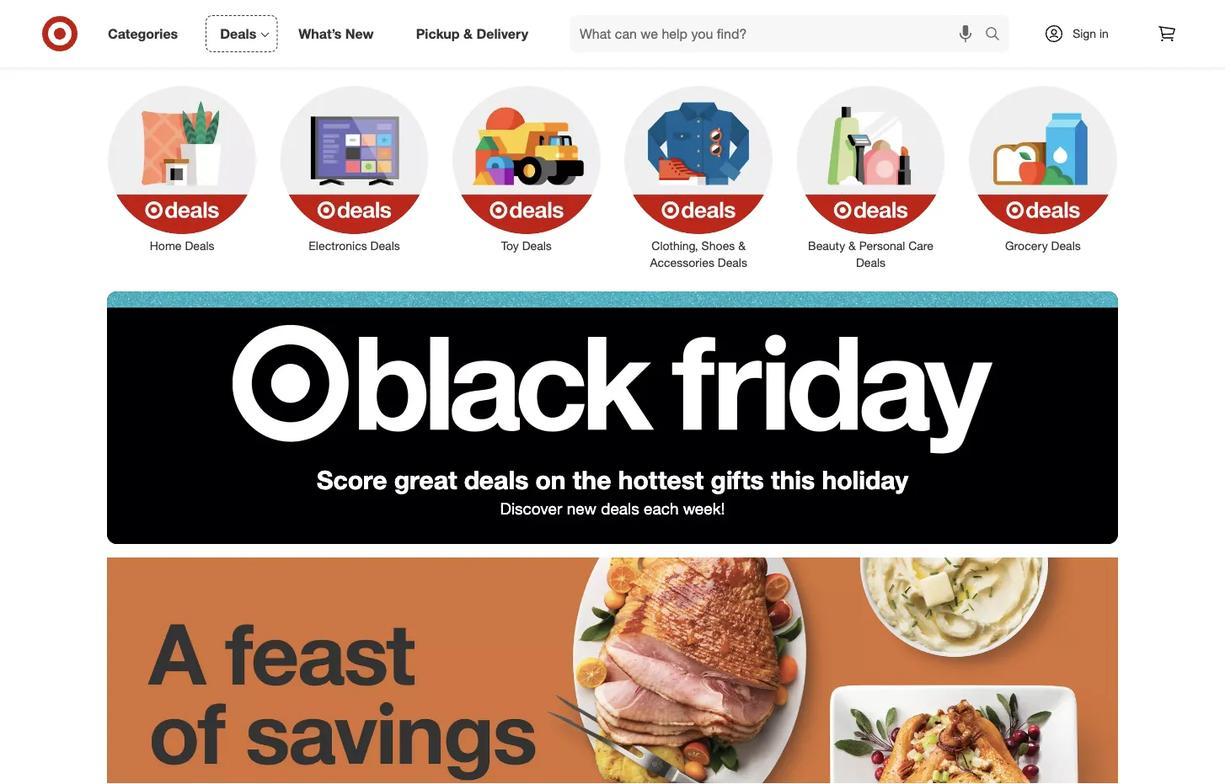 Task type: vqa. For each thing, say whether or not it's contained in the screenshot.
the & to the middle
yes



Task type: locate. For each thing, give the bounding box(es) containing it.
accessories
[[650, 256, 715, 270]]

what's new
[[299, 25, 374, 42]]

0 horizontal spatial deals
[[464, 464, 529, 495]]

hottest
[[618, 464, 704, 495]]

new
[[345, 25, 374, 42]]

deals inside beauty & personal care deals
[[856, 256, 886, 270]]

0 vertical spatial deals
[[464, 464, 529, 495]]

sign in
[[1073, 26, 1109, 41]]

2 horizontal spatial &
[[849, 239, 856, 253]]

in
[[1100, 26, 1109, 41]]

0 horizontal spatial &
[[464, 25, 473, 42]]

& right beauty on the top right of page
[[849, 239, 856, 253]]

deals up discover
[[464, 464, 529, 495]]

great
[[394, 464, 457, 495]]

sign in link
[[1030, 15, 1135, 52]]

1 horizontal spatial deals
[[601, 499, 640, 519]]

the
[[573, 464, 611, 495]]

new
[[567, 499, 597, 519]]

& right pickup
[[464, 25, 473, 42]]

beauty & personal care deals
[[808, 239, 934, 270]]

score
[[317, 464, 387, 495]]

clothing,
[[652, 239, 699, 253]]

deals inside clothing, shoes & accessories deals
[[718, 256, 748, 270]]

1 horizontal spatial &
[[739, 239, 746, 253]]

deals link
[[206, 15, 278, 52]]

home
[[150, 239, 182, 253]]

holiday
[[822, 464, 909, 495]]

pickup & delivery
[[416, 25, 529, 42]]

deals down shoes
[[718, 256, 748, 270]]

deals
[[464, 464, 529, 495], [601, 499, 640, 519]]

deals down personal
[[856, 256, 886, 270]]

deals right 'toy'
[[522, 239, 552, 253]]

1 vertical spatial deals
[[601, 499, 640, 519]]

& inside beauty & personal care deals
[[849, 239, 856, 253]]

& right shoes
[[739, 239, 746, 253]]

&
[[464, 25, 473, 42], [739, 239, 746, 253], [849, 239, 856, 253]]

categories link
[[94, 15, 199, 52]]

deals right new
[[601, 499, 640, 519]]

delivery
[[477, 25, 529, 42]]

clothing, shoes & accessories deals
[[650, 239, 748, 270]]

deals
[[220, 25, 256, 42], [185, 239, 215, 253], [371, 239, 400, 253], [522, 239, 552, 253], [1052, 239, 1081, 253], [718, 256, 748, 270], [856, 256, 886, 270]]

deals right grocery
[[1052, 239, 1081, 253]]



Task type: describe. For each thing, give the bounding box(es) containing it.
electronics
[[309, 239, 367, 253]]

categories
[[108, 25, 178, 42]]

shoes
[[702, 239, 735, 253]]

grocery
[[1006, 239, 1048, 253]]

discover
[[500, 499, 563, 519]]

pickup & delivery link
[[402, 15, 550, 52]]

grocery deals link
[[957, 83, 1129, 255]]

beauty
[[808, 239, 846, 253]]

beauty & personal care deals link
[[785, 83, 957, 272]]

home deals link
[[96, 83, 268, 255]]

gifts
[[711, 464, 764, 495]]

& inside clothing, shoes & accessories deals
[[739, 239, 746, 253]]

toy
[[501, 239, 519, 253]]

deals right electronics
[[371, 239, 400, 253]]

deals inside "link"
[[1052, 239, 1081, 253]]

deals left what's
[[220, 25, 256, 42]]

home deals
[[150, 239, 215, 253]]

search
[[978, 27, 1018, 43]]

score great deals on the hottest gifts this holiday discover new deals each week!
[[317, 464, 909, 519]]

week!
[[683, 499, 725, 519]]

& for pickup
[[464, 25, 473, 42]]

what's new link
[[284, 15, 395, 52]]

toy deals
[[501, 239, 552, 253]]

toy deals link
[[441, 83, 613, 255]]

each
[[644, 499, 679, 519]]

pickup
[[416, 25, 460, 42]]

care
[[909, 239, 934, 253]]

search button
[[978, 15, 1018, 56]]

grocery deals
[[1006, 239, 1081, 253]]

a feast of savings image
[[107, 558, 1119, 785]]

clothing, shoes & accessories deals link
[[613, 83, 785, 272]]

What can we help you find? suggestions appear below search field
[[570, 15, 990, 52]]

personal
[[860, 239, 906, 253]]

on
[[536, 464, 566, 495]]

electronics deals
[[309, 239, 400, 253]]

target black friday image
[[107, 292, 1119, 545]]

this
[[771, 464, 815, 495]]

electronics deals link
[[268, 83, 441, 255]]

sign
[[1073, 26, 1097, 41]]

deals right home
[[185, 239, 215, 253]]

what's
[[299, 25, 342, 42]]

& for beauty
[[849, 239, 856, 253]]



